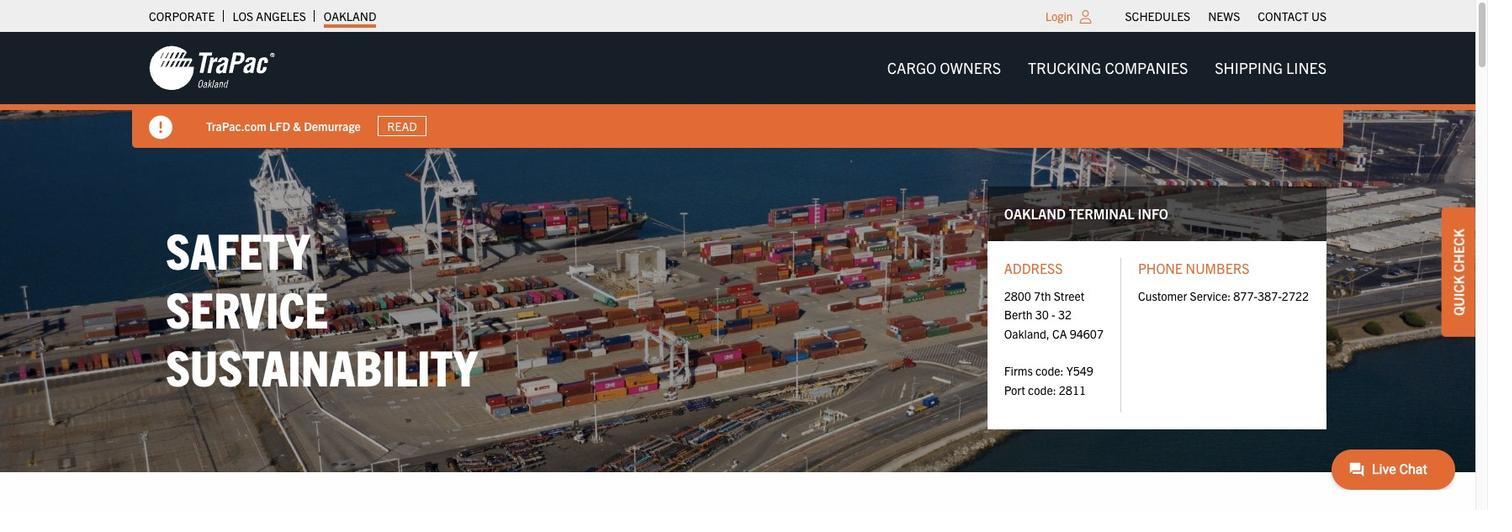 Task type: describe. For each thing, give the bounding box(es) containing it.
quick
[[1451, 275, 1467, 316]]

2800 7th street berth 30 - 32 oakland, ca 94607
[[1004, 288, 1104, 341]]

94607
[[1070, 326, 1104, 341]]

companies
[[1105, 58, 1188, 77]]

oakland terminal info
[[1004, 205, 1169, 222]]

angeles
[[256, 8, 306, 24]]

firms
[[1004, 364, 1033, 379]]

2811
[[1059, 383, 1086, 398]]

oakland for oakland
[[324, 8, 376, 24]]

contact
[[1258, 8, 1309, 24]]

menu bar containing schedules
[[1117, 4, 1336, 28]]

-
[[1052, 307, 1056, 322]]

trapac.com lfd & demurrage
[[206, 118, 361, 133]]

safety service sustainability
[[166, 219, 478, 397]]

trucking companies
[[1028, 58, 1188, 77]]

us
[[1312, 8, 1327, 24]]

corporate link
[[149, 4, 215, 28]]

quick check
[[1451, 229, 1467, 316]]

solid image
[[149, 116, 172, 140]]

news
[[1208, 8, 1240, 24]]

contact us
[[1258, 8, 1327, 24]]

shipping lines
[[1215, 58, 1327, 77]]

los angeles link
[[233, 4, 306, 28]]

trucking
[[1028, 58, 1102, 77]]

y549
[[1067, 364, 1094, 379]]

oakland for oakland terminal info
[[1004, 205, 1066, 222]]

customer
[[1138, 288, 1187, 304]]

oakland image
[[149, 45, 275, 92]]

berth
[[1004, 307, 1033, 322]]

trucking companies link
[[1015, 51, 1202, 85]]

&
[[293, 118, 301, 133]]

1 vertical spatial code:
[[1028, 383, 1056, 398]]

lines
[[1287, 58, 1327, 77]]

los angeles
[[233, 8, 306, 24]]

firms code:  y549 port code:  2811
[[1004, 364, 1094, 398]]

quick check link
[[1442, 208, 1476, 337]]

menu bar inside banner
[[874, 51, 1340, 85]]

ca
[[1053, 326, 1067, 341]]

2722
[[1282, 288, 1309, 304]]

safety
[[166, 219, 310, 280]]

address
[[1004, 260, 1063, 277]]



Task type: vqa. For each thing, say whether or not it's contained in the screenshot.
Shipping Lines "link"
yes



Task type: locate. For each thing, give the bounding box(es) containing it.
schedules
[[1125, 8, 1191, 24]]

light image
[[1080, 10, 1092, 24]]

sustainability
[[166, 336, 478, 397]]

shipping
[[1215, 58, 1283, 77]]

demurrage
[[304, 118, 361, 133]]

customer service: 877-387-2722
[[1138, 288, 1309, 304]]

service:
[[1190, 288, 1231, 304]]

oakland
[[324, 8, 376, 24], [1004, 205, 1066, 222]]

read
[[387, 119, 417, 134]]

shipping lines link
[[1202, 51, 1340, 85]]

menu bar up shipping
[[1117, 4, 1336, 28]]

menu bar down light 'image'
[[874, 51, 1340, 85]]

check
[[1451, 229, 1467, 272]]

trapac.com
[[206, 118, 267, 133]]

oakland link
[[324, 4, 376, 28]]

code:
[[1036, 364, 1064, 379], [1028, 383, 1056, 398]]

1 vertical spatial menu bar
[[874, 51, 1340, 85]]

oakland,
[[1004, 326, 1050, 341]]

1 vertical spatial oakland
[[1004, 205, 1066, 222]]

service
[[166, 277, 329, 339]]

info
[[1138, 205, 1169, 222]]

code: up 2811
[[1036, 364, 1064, 379]]

cargo owners link
[[874, 51, 1015, 85]]

news link
[[1208, 4, 1240, 28]]

login
[[1046, 8, 1073, 24]]

banner containing cargo owners
[[0, 32, 1488, 148]]

menu bar
[[1117, 4, 1336, 28], [874, 51, 1340, 85]]

street
[[1054, 288, 1085, 304]]

terminal
[[1069, 205, 1135, 222]]

schedules link
[[1125, 4, 1191, 28]]

corporate
[[149, 8, 215, 24]]

owners
[[940, 58, 1001, 77]]

los
[[233, 8, 253, 24]]

numbers
[[1186, 260, 1250, 277]]

30
[[1036, 307, 1049, 322]]

banner
[[0, 32, 1488, 148]]

0 vertical spatial code:
[[1036, 364, 1064, 379]]

0 vertical spatial menu bar
[[1117, 4, 1336, 28]]

oakland up address
[[1004, 205, 1066, 222]]

port
[[1004, 383, 1025, 398]]

code: right port
[[1028, 383, 1056, 398]]

oakland right angeles
[[324, 8, 376, 24]]

cargo
[[887, 58, 937, 77]]

877-
[[1234, 288, 1258, 304]]

lfd
[[269, 118, 290, 133]]

2800
[[1004, 288, 1031, 304]]

cargo owners
[[887, 58, 1001, 77]]

1 horizontal spatial oakland
[[1004, 205, 1066, 222]]

32
[[1058, 307, 1072, 322]]

read link
[[378, 116, 427, 136]]

phone
[[1138, 260, 1183, 277]]

7th
[[1034, 288, 1051, 304]]

387-
[[1258, 288, 1282, 304]]

contact us link
[[1258, 4, 1327, 28]]

phone numbers
[[1138, 260, 1250, 277]]

menu bar containing cargo owners
[[874, 51, 1340, 85]]

0 vertical spatial oakland
[[324, 8, 376, 24]]

0 horizontal spatial oakland
[[324, 8, 376, 24]]

login link
[[1046, 8, 1073, 24]]



